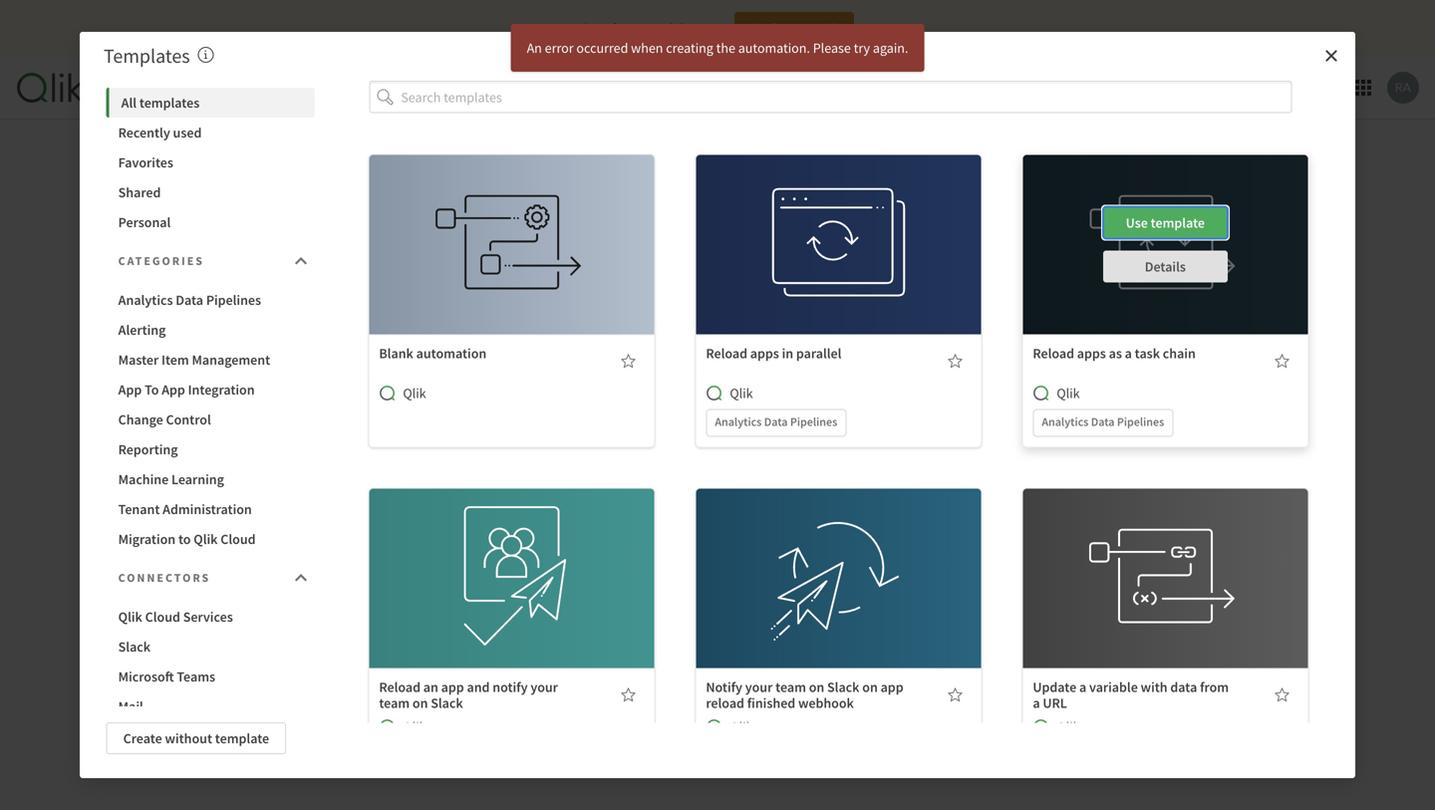 Task type: locate. For each thing, give the bounding box(es) containing it.
1 horizontal spatial analytics data pipelines
[[715, 414, 838, 430]]

automation inside button
[[713, 532, 784, 550]]

2 horizontal spatial pipelines
[[1117, 414, 1164, 430]]

1 app from the left
[[118, 381, 142, 399]]

data up alerting button
[[176, 291, 203, 309]]

master item management
[[118, 351, 270, 369]]

personal button
[[106, 207, 315, 237]]

parallel
[[796, 345, 842, 362]]

analytics data pipelines up alerting button
[[118, 291, 261, 309]]

team right notify
[[776, 678, 806, 696]]

to
[[145, 381, 159, 399]]

a right 'as'
[[1125, 345, 1132, 362]]

details button for on
[[776, 585, 901, 617]]

webhook
[[798, 694, 854, 712]]

slack
[[118, 638, 151, 656], [827, 678, 860, 696], [431, 694, 463, 712]]

tab list
[[99, 56, 452, 120]]

1 horizontal spatial app
[[162, 381, 185, 399]]

migration to qlik cloud button
[[106, 524, 315, 554]]

team left an
[[379, 694, 410, 712]]

analytics for reload apps in parallel
[[715, 414, 762, 430]]

qlik down blank automation
[[403, 384, 426, 402]]

qlik down url
[[1057, 718, 1080, 736]]

2 horizontal spatial qlik image
[[1033, 719, 1049, 735]]

qlik down reload apps in parallel
[[730, 384, 753, 402]]

master
[[118, 351, 159, 369]]

1 horizontal spatial slack
[[431, 694, 463, 712]]

pipelines down the parallel at the right top of page
[[790, 414, 838, 430]]

pipelines for reload apps in parallel
[[790, 414, 838, 430]]

2 horizontal spatial analytics
[[1042, 414, 1089, 430]]

details button
[[776, 251, 901, 283], [1103, 251, 1228, 283], [449, 585, 574, 617], [776, 585, 901, 617], [1103, 585, 1228, 617]]

data down reload apps in parallel
[[764, 414, 788, 430]]

0 horizontal spatial app
[[441, 678, 464, 696]]

data down reload apps as a task chain
[[1091, 414, 1115, 430]]

create down mail
[[123, 730, 162, 748]]

0 horizontal spatial team
[[379, 694, 410, 712]]

cloud down 'connectors'
[[145, 608, 180, 626]]

automation
[[416, 345, 487, 362], [713, 532, 784, 550]]

qlik for reload apps in parallel
[[730, 384, 753, 402]]

create down have
[[672, 532, 711, 550]]

used
[[173, 124, 202, 142]]

activate now!
[[754, 19, 835, 37]]

add to favorites image for blank automation
[[620, 353, 636, 369]]

on left and
[[413, 694, 428, 712]]

1 horizontal spatial apps
[[1077, 345, 1106, 362]]

a right update
[[1080, 678, 1087, 696]]

2 app from the left
[[162, 381, 185, 399]]

0 horizontal spatial qlik image
[[379, 719, 395, 735]]

qlik for blank automation
[[403, 384, 426, 402]]

reporting
[[118, 441, 178, 459]]

template for update a variable with data from a url
[[1151, 548, 1205, 566]]

qlik image down reload
[[706, 719, 722, 735]]

reload for reload apps as a task chain
[[1033, 345, 1075, 362]]

url
[[1043, 694, 1067, 712]]

create without template
[[123, 730, 269, 748]]

1 horizontal spatial create
[[672, 532, 711, 550]]

use template button for blank automation
[[449, 229, 574, 261]]

metrics
[[285, 78, 329, 96]]

30
[[705, 19, 719, 37]]

close image
[[1324, 48, 1340, 64]]

change control button
[[106, 405, 315, 435]]

1 your from the left
[[531, 678, 558, 696]]

cloud
[[221, 530, 256, 548], [145, 608, 180, 626]]

1 app from the left
[[441, 678, 464, 696]]

microsoft
[[118, 668, 174, 686]]

2 horizontal spatial a
[[1125, 345, 1132, 362]]

qlik image for blank automation
[[379, 385, 395, 401]]

services
[[183, 608, 233, 626]]

app right webhook
[[881, 678, 904, 696]]

1 horizontal spatial team
[[776, 678, 806, 696]]

slack inside 'button'
[[118, 638, 151, 656]]

to
[[178, 530, 191, 548]]

reload inside reload an app and notify your team on slack
[[379, 678, 421, 696]]

categories button
[[106, 241, 315, 281]]

tenant
[[118, 500, 160, 518]]

pipelines down task
[[1117, 414, 1164, 430]]

app inside notify your team on slack on app reload finished webhook
[[881, 678, 904, 696]]

2 app from the left
[[881, 678, 904, 696]]

0 horizontal spatial on
[[413, 694, 428, 712]]

in
[[782, 345, 794, 362]]

reload left 'as'
[[1033, 345, 1075, 362]]

0 horizontal spatial app
[[118, 381, 142, 399]]

create inside templates dialog
[[123, 730, 162, 748]]

connections
[[361, 78, 436, 96]]

1 horizontal spatial app
[[881, 678, 904, 696]]

app right to
[[162, 381, 185, 399]]

qlik down reload
[[730, 718, 753, 736]]

0 vertical spatial create
[[672, 532, 711, 550]]

microsoft teams
[[118, 668, 215, 686]]

team
[[776, 678, 806, 696], [379, 694, 410, 712]]

apps left in
[[750, 345, 779, 362]]

add to favorites image for reload apps as a task chain
[[1274, 353, 1290, 369]]

app
[[118, 381, 142, 399], [162, 381, 185, 399]]

2 horizontal spatial reload
[[1033, 345, 1075, 362]]

when
[[631, 39, 663, 57]]

analytics data pipelines inside button
[[118, 291, 261, 309]]

learning
[[171, 470, 224, 488]]

analytics down reload apps in parallel
[[715, 414, 762, 430]]

1 horizontal spatial automation
[[713, 532, 784, 550]]

2 horizontal spatial on
[[862, 678, 878, 696]]

1 horizontal spatial on
[[809, 678, 825, 696]]

apps left 'as'
[[1077, 345, 1106, 362]]

qlik right to
[[194, 530, 218, 548]]

blank automation
[[379, 345, 487, 362]]

1 horizontal spatial reload
[[706, 345, 748, 362]]

1 horizontal spatial qlik image
[[706, 719, 722, 735]]

qlik image down reload apps in parallel
[[706, 385, 722, 401]]

0 horizontal spatial a
[[1033, 694, 1040, 712]]

2 apps from the left
[[1077, 345, 1106, 362]]

days
[[609, 19, 636, 37]]

pipelines for reload apps as a task chain
[[1117, 414, 1164, 430]]

qlik down 'connectors'
[[118, 608, 142, 626]]

automation inside templates dialog
[[416, 345, 487, 362]]

qlik image
[[379, 385, 395, 401], [706, 719, 722, 735], [1033, 719, 1049, 735]]

control
[[166, 411, 211, 429]]

pipelines up alerting button
[[206, 291, 261, 309]]

analytics data pipelines down reload apps as a task chain
[[1042, 414, 1164, 430]]

2 your from the left
[[745, 678, 773, 696]]

creating
[[666, 39, 714, 57]]

0 horizontal spatial analytics data pipelines
[[118, 291, 261, 309]]

pipelines
[[206, 291, 261, 309], [790, 414, 838, 430], [1117, 414, 1164, 430]]

qlik image down blank
[[379, 385, 395, 401]]

reload apps in parallel
[[706, 345, 842, 362]]

2 horizontal spatial qlik image
[[1033, 385, 1049, 401]]

0 horizontal spatial apps
[[750, 345, 779, 362]]

0 horizontal spatial automation
[[416, 345, 487, 362]]

analytics down reload apps as a task chain
[[1042, 414, 1089, 430]]

management
[[192, 351, 270, 369]]

reload for reload apps in parallel
[[706, 345, 748, 362]]

analytics up "alerting"
[[118, 291, 173, 309]]

qlik image down reload an app and notify your team on slack
[[379, 719, 395, 735]]

qlik down an
[[403, 718, 426, 736]]

and
[[467, 678, 490, 696]]

remaining:
[[639, 19, 702, 37]]

reload
[[706, 694, 745, 712]]

0 horizontal spatial qlik image
[[379, 385, 395, 401]]

0 horizontal spatial pipelines
[[206, 291, 261, 309]]

1 horizontal spatial cloud
[[221, 530, 256, 548]]

recently used
[[118, 124, 202, 142]]

details button for with
[[1103, 585, 1228, 617]]

use for update a variable with data from a url
[[1126, 548, 1148, 566]]

details for with
[[1145, 592, 1186, 610]]

qlik
[[403, 384, 426, 402], [730, 384, 753, 402], [1057, 384, 1080, 402], [194, 530, 218, 548], [118, 608, 142, 626], [403, 718, 426, 736], [730, 718, 753, 736], [1057, 718, 1080, 736]]

qlik image down url
[[1033, 719, 1049, 735]]

mail button
[[106, 692, 315, 722]]

shared button
[[106, 177, 315, 207]]

1 horizontal spatial qlik image
[[706, 385, 722, 401]]

automation down "automations"
[[713, 532, 784, 550]]

automation right blank
[[416, 345, 487, 362]]

create automation
[[672, 532, 784, 550]]

0 horizontal spatial analytics
[[118, 291, 173, 309]]

use for reload apps in parallel
[[799, 214, 821, 232]]

details for a
[[1145, 258, 1186, 276]]

1 apps from the left
[[750, 345, 779, 362]]

1 horizontal spatial data
[[764, 414, 788, 430]]

0 vertical spatial automation
[[416, 345, 487, 362]]

1 horizontal spatial your
[[745, 678, 773, 696]]

0 horizontal spatial data
[[176, 291, 203, 309]]

0 horizontal spatial reload
[[379, 678, 421, 696]]

qlik image for update a variable with data from a url
[[1033, 719, 1049, 735]]

slack right finished
[[827, 678, 860, 696]]

apps
[[750, 345, 779, 362], [1077, 345, 1106, 362]]

template
[[824, 214, 878, 232], [1151, 214, 1205, 232], [497, 236, 551, 254], [497, 548, 551, 566], [824, 548, 878, 566], [1151, 548, 1205, 566], [215, 730, 269, 748]]

1 vertical spatial cloud
[[145, 608, 180, 626]]

2 horizontal spatial analytics data pipelines
[[1042, 414, 1164, 430]]

automation for blank automation
[[416, 345, 487, 362]]

qlik for reload apps as a task chain
[[1057, 384, 1080, 402]]

machine learning
[[118, 470, 224, 488]]

qlik for update a variable with data from a url
[[1057, 718, 1080, 736]]

apps for as
[[1077, 345, 1106, 362]]

use
[[799, 214, 821, 232], [1126, 214, 1148, 232], [472, 236, 494, 254], [472, 548, 494, 566], [799, 548, 821, 566], [1126, 548, 1148, 566]]

0 horizontal spatial your
[[531, 678, 558, 696]]

app right an
[[441, 678, 464, 696]]

metrics button
[[269, 56, 345, 120]]

favorites button
[[106, 148, 315, 177]]

template for notify your team on slack on app reload finished webhook
[[824, 548, 878, 566]]

machine learning button
[[106, 464, 315, 494]]

analytics data pipelines down reload apps in parallel
[[715, 414, 838, 430]]

any
[[703, 489, 728, 509]]

cloud down tenant administration 'button'
[[221, 530, 256, 548]]

qlik image down reload apps as a task chain
[[1033, 385, 1049, 401]]

on right webhook
[[862, 678, 878, 696]]

slack up microsoft
[[118, 638, 151, 656]]

reload left an
[[379, 678, 421, 696]]

0 vertical spatial cloud
[[221, 530, 256, 548]]

0 horizontal spatial create
[[123, 730, 162, 748]]

0 horizontal spatial slack
[[118, 638, 151, 656]]

add to favorites image
[[947, 353, 963, 369], [1274, 353, 1290, 369], [1274, 687, 1290, 703]]

app left to
[[118, 381, 142, 399]]

on right finished
[[809, 678, 825, 696]]

data
[[1171, 678, 1197, 696]]

alerting button
[[106, 315, 315, 345]]

Search templates text field
[[401, 81, 1292, 113]]

1 vertical spatial create
[[123, 730, 162, 748]]

qlik image
[[706, 385, 722, 401], [1033, 385, 1049, 401], [379, 719, 395, 735]]

1 horizontal spatial analytics
[[715, 414, 762, 430]]

from
[[1200, 678, 1229, 696]]

qlik inside qlik cloud services button
[[118, 608, 142, 626]]

1 vertical spatial automation
[[713, 532, 784, 550]]

2 horizontal spatial slack
[[827, 678, 860, 696]]

1 horizontal spatial pipelines
[[790, 414, 838, 430]]

runs button
[[207, 56, 269, 120]]

have
[[667, 489, 700, 509]]

a left url
[[1033, 694, 1040, 712]]

activate now! link
[[735, 12, 854, 44]]

2 horizontal spatial data
[[1091, 414, 1115, 430]]

slack left and
[[431, 694, 463, 712]]

qlik down reload apps as a task chain
[[1057, 384, 1080, 402]]

add to favorites image for reload apps in parallel
[[947, 353, 963, 369]]

the
[[716, 39, 736, 57]]

app to app integration button
[[106, 375, 315, 405]]

a
[[1125, 345, 1132, 362], [1080, 678, 1087, 696], [1033, 694, 1040, 712]]

slack button
[[106, 632, 315, 662]]

error
[[545, 39, 574, 57]]

automations button
[[99, 56, 207, 120]]

reload left in
[[706, 345, 748, 362]]

add to favorites image
[[620, 353, 636, 369], [620, 687, 636, 703], [947, 687, 963, 703]]

0 horizontal spatial cloud
[[145, 608, 180, 626]]



Task type: describe. For each thing, give the bounding box(es) containing it.
teams
[[177, 668, 215, 686]]

template for reload apps in parallel
[[824, 214, 878, 232]]

analytics data pipelines button
[[106, 285, 315, 315]]

analytics data pipelines for reload apps as a task chain
[[1042, 414, 1164, 430]]

qlik image for notify your team on slack on app reload finished webhook
[[706, 719, 722, 735]]

reload an app and notify your team on slack
[[379, 678, 558, 712]]

slack inside reload an app and notify your team on slack
[[431, 694, 463, 712]]

change control
[[118, 411, 211, 429]]

now!
[[805, 19, 835, 37]]

templates
[[104, 43, 190, 68]]

data for reload apps in parallel
[[764, 414, 788, 430]]

use template button for reload apps as a task chain
[[1103, 207, 1228, 239]]

notify
[[493, 678, 528, 696]]

reload for reload an app and notify your team on slack
[[379, 678, 421, 696]]

use template for reload an app and notify your team on slack
[[472, 548, 551, 566]]

data inside button
[[176, 291, 203, 309]]

slack inside notify your team on slack on app reload finished webhook
[[827, 678, 860, 696]]

integration
[[188, 381, 255, 399]]

apps for in
[[750, 345, 779, 362]]

tenant administration button
[[106, 494, 315, 524]]

data for reload apps as a task chain
[[1091, 414, 1115, 430]]

shared
[[118, 183, 161, 201]]

use template for notify your team on slack on app reload finished webhook
[[799, 548, 878, 566]]

add to favorites image for update a variable with data from a url
[[1274, 687, 1290, 703]]

alerting
[[118, 321, 166, 339]]

details button for and
[[449, 585, 574, 617]]

automations
[[732, 489, 819, 509]]

migration to qlik cloud
[[118, 530, 256, 548]]

templates are pre-built automations that help you automate common business workflows. get started by selecting one of the pre-built templates or choose the blank canvas to build an automation from scratch. image
[[198, 47, 214, 63]]

chain
[[1163, 345, 1196, 362]]

runs
[[223, 78, 253, 96]]

all templates
[[121, 94, 200, 112]]

team inside reload an app and notify your team on slack
[[379, 694, 410, 712]]

qlik cloud services
[[118, 608, 233, 626]]

you
[[592, 489, 617, 509]]

details button for parallel
[[776, 251, 901, 283]]

reporting button
[[106, 435, 315, 464]]

item
[[161, 351, 189, 369]]

create for create without template
[[123, 730, 162, 748]]

automations
[[115, 78, 192, 96]]

activate
[[754, 19, 802, 37]]

create for create automation
[[672, 532, 711, 550]]

update a variable with data from a url
[[1033, 678, 1229, 712]]

use template for reload apps as a task chain
[[1126, 214, 1205, 232]]

you do not have any automations yet
[[592, 489, 843, 509]]

personal
[[118, 213, 171, 231]]

as
[[1109, 345, 1122, 362]]

finished
[[747, 694, 796, 712]]

create without template button
[[106, 723, 286, 755]]

1 horizontal spatial a
[[1080, 678, 1087, 696]]

update
[[1033, 678, 1077, 696]]

occurred
[[577, 39, 628, 57]]

machine
[[118, 470, 169, 488]]

notify your team on slack on app reload finished webhook
[[706, 678, 904, 712]]

automation for create automation
[[713, 532, 784, 550]]

use for reload apps as a task chain
[[1126, 214, 1148, 232]]

qlik for reload an app and notify your team on slack
[[403, 718, 426, 736]]

tab list containing automations
[[99, 56, 452, 120]]

template for reload an app and notify your team on slack
[[497, 548, 551, 566]]

notify
[[706, 678, 743, 696]]

use for notify your team on slack on app reload finished webhook
[[799, 548, 821, 566]]

use template button for update a variable with data from a url
[[1103, 541, 1228, 573]]

do
[[620, 489, 638, 509]]

without
[[165, 730, 212, 748]]

try
[[854, 39, 870, 57]]

free days remaining: 30
[[581, 19, 719, 37]]

pipelines inside button
[[206, 291, 261, 309]]

administration
[[163, 500, 252, 518]]

reload apps as a task chain
[[1033, 345, 1196, 362]]

templates dialog
[[80, 24, 1356, 810]]

qlik cloud services button
[[106, 602, 315, 632]]

use template button for reload apps in parallel
[[776, 207, 901, 239]]

app inside reload an app and notify your team on slack
[[441, 678, 464, 696]]

qlik image for reload apps in parallel
[[706, 385, 722, 401]]

blank
[[379, 345, 414, 362]]

template for blank automation
[[497, 236, 551, 254]]

analytics data pipelines for reload apps in parallel
[[715, 414, 838, 430]]

details for parallel
[[818, 258, 859, 276]]

an
[[527, 39, 542, 57]]

connections button
[[345, 56, 452, 120]]

mail
[[118, 698, 143, 716]]

on inside reload an app and notify your team on slack
[[413, 694, 428, 712]]

use template for blank automation
[[472, 236, 551, 254]]

details for and
[[491, 592, 532, 610]]

use template button for reload an app and notify your team on slack
[[449, 541, 574, 573]]

use template for update a variable with data from a url
[[1126, 548, 1205, 566]]

your inside reload an app and notify your team on slack
[[531, 678, 558, 696]]

templates
[[139, 94, 200, 112]]

add to favorites image for notify your team on slack on app reload finished webhook
[[947, 687, 963, 703]]

use for reload an app and notify your team on slack
[[472, 548, 494, 566]]

templates are pre-built automations that help you automate common business workflows. get started by selecting one of the pre-built templates or choose the blank canvas to build an automation from scratch. tooltip
[[198, 43, 214, 68]]

please
[[813, 39, 851, 57]]

qlik image for reload apps as a task chain
[[1033, 385, 1049, 401]]

team inside notify your team on slack on app reload finished webhook
[[776, 678, 806, 696]]

template for reload apps as a task chain
[[1151, 214, 1205, 232]]

all
[[121, 94, 137, 112]]

use for blank automation
[[472, 236, 494, 254]]

use template button for notify your team on slack on app reload finished webhook
[[776, 541, 901, 573]]

analytics inside button
[[118, 291, 173, 309]]

all templates button
[[106, 88, 315, 118]]

an error occurred when creating the automation. please try again.
[[527, 39, 908, 57]]

qlik image for reload an app and notify your team on slack
[[379, 719, 395, 735]]

qlik for notify your team on slack on app reload finished webhook
[[730, 718, 753, 736]]

an
[[423, 678, 438, 696]]

recently
[[118, 124, 170, 142]]

again.
[[873, 39, 908, 57]]

details button for a
[[1103, 251, 1228, 283]]

migration
[[118, 530, 176, 548]]

tenant administration
[[118, 500, 252, 518]]

free
[[581, 19, 606, 37]]

categories
[[118, 253, 204, 269]]

not
[[641, 489, 664, 509]]

yet
[[822, 489, 843, 509]]

master item management button
[[106, 345, 315, 375]]

analytics for reload apps as a task chain
[[1042, 414, 1089, 430]]

your inside notify your team on slack on app reload finished webhook
[[745, 678, 773, 696]]

details for on
[[818, 592, 859, 610]]

automation.
[[738, 39, 810, 57]]

create automation button
[[636, 525, 800, 557]]

qlik inside migration to qlik cloud button
[[194, 530, 218, 548]]

microsoft teams button
[[106, 662, 315, 692]]

use template for reload apps in parallel
[[799, 214, 878, 232]]

add to favorites image for reload an app and notify your team on slack
[[620, 687, 636, 703]]



Task type: vqa. For each thing, say whether or not it's contained in the screenshot.
third These are the notes element from the bottom
no



